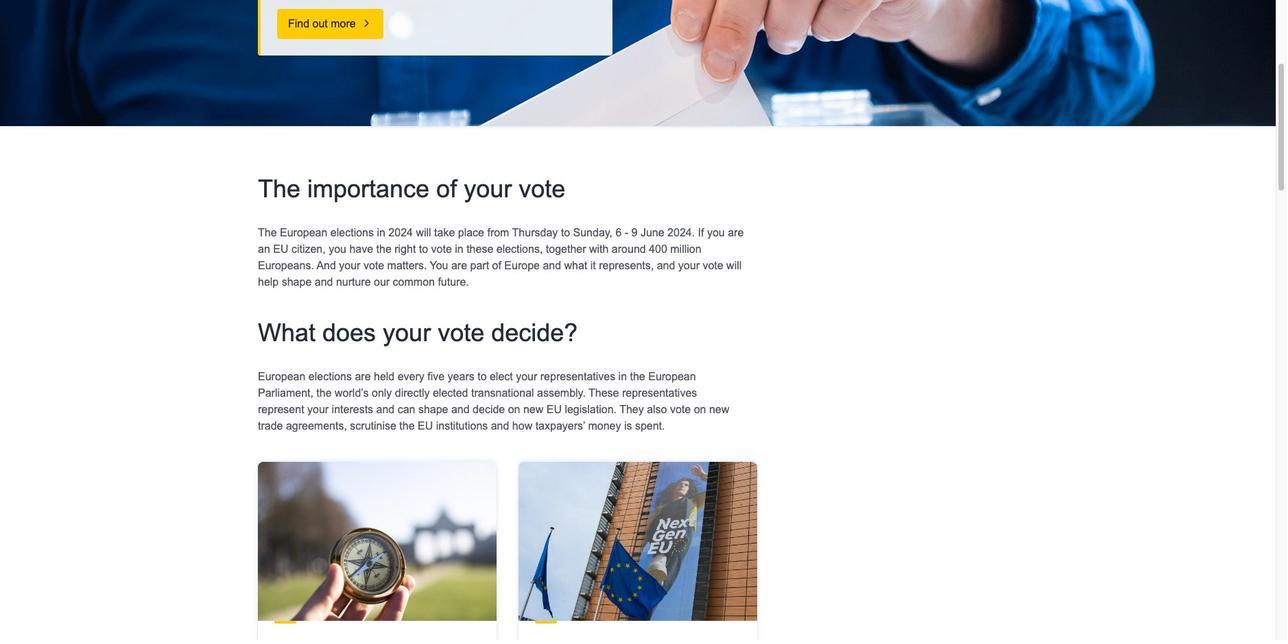 Task type: locate. For each thing, give the bounding box(es) containing it.
elections,
[[497, 243, 543, 255]]

to up 'matters. you'
[[419, 243, 428, 255]]

0 horizontal spatial eu
[[273, 243, 289, 255]]

alt="" image
[[519, 462, 758, 622]]

they
[[620, 404, 644, 416]]

6
[[616, 227, 622, 239]]

1 vertical spatial representatives
[[622, 387, 697, 399]]

on
[[508, 404, 521, 416], [694, 404, 706, 416]]

0 horizontal spatial to
[[419, 243, 428, 255]]

0 horizontal spatial of
[[437, 175, 457, 203]]

new
[[524, 404, 544, 416], [710, 404, 730, 416]]

2024
[[389, 227, 413, 239]]

0 horizontal spatial you
[[329, 243, 347, 255]]

1 vertical spatial eu
[[547, 404, 562, 416]]

can
[[398, 404, 416, 416]]

1 horizontal spatial new
[[710, 404, 730, 416]]

the importance of your vote
[[258, 175, 566, 203]]

you
[[707, 227, 725, 239], [329, 243, 347, 255]]

european up also
[[649, 371, 696, 383]]

shape down elected
[[419, 404, 448, 416]]

the left world's
[[317, 387, 332, 399]]

-
[[625, 227, 629, 239]]

1 vertical spatial the
[[258, 227, 277, 239]]

0 horizontal spatial are
[[355, 371, 371, 383]]

shape
[[282, 276, 312, 288], [419, 404, 448, 416]]

in
[[377, 227, 386, 239], [455, 243, 464, 255], [619, 371, 627, 383]]

transnational
[[471, 387, 534, 399]]

help
[[258, 276, 279, 288]]

0 horizontal spatial new
[[524, 404, 544, 416]]

legislation.
[[565, 404, 617, 416]]

eu down directly
[[418, 420, 433, 432]]

1 vertical spatial will
[[727, 260, 742, 272]]

elections
[[331, 227, 374, 239], [309, 371, 352, 383]]

are up world's
[[355, 371, 371, 383]]

in up 'these' on the bottom of page
[[619, 371, 627, 383]]

find
[[288, 18, 310, 29]]

decide?
[[491, 319, 578, 347]]

eu up the taxpayers'
[[547, 404, 562, 416]]

1 the from the top
[[258, 175, 301, 203]]

1 horizontal spatial to
[[478, 371, 487, 383]]

1 horizontal spatial eu
[[418, 420, 433, 432]]

vote
[[519, 175, 566, 203], [431, 243, 452, 255], [364, 260, 384, 272], [703, 260, 724, 272], [438, 319, 485, 347], [670, 404, 691, 416]]

1 vertical spatial to
[[419, 243, 428, 255]]

1 vertical spatial elections
[[309, 371, 352, 383]]

in inside the european elections are held every five years to elect your representatives in the european parliament, the world's only directly elected transnational assembly. these representatives represent your interests and can shape and decide on new eu legislation. they also vote on new trade agreements, scrutinise the eu institutions and how taxpayers' money is spent.
[[619, 371, 627, 383]]

citizen,
[[292, 243, 326, 255]]

representatives up assembly.
[[541, 371, 616, 383]]

2024.
[[668, 227, 695, 239]]

part
[[470, 260, 489, 272]]

will
[[416, 227, 431, 239], [727, 260, 742, 272]]

0 horizontal spatial shape
[[282, 276, 312, 288]]

june
[[641, 227, 665, 239]]

sunday,
[[573, 227, 613, 239]]

0 vertical spatial of
[[437, 175, 457, 203]]

1 horizontal spatial are
[[452, 260, 467, 272]]

and down together
[[543, 260, 561, 272]]

are up future.
[[452, 260, 467, 272]]

0 vertical spatial eu
[[273, 243, 289, 255]]

1 vertical spatial in
[[455, 243, 464, 255]]

0 vertical spatial will
[[416, 227, 431, 239]]

with
[[589, 243, 609, 255]]

european
[[280, 227, 328, 239], [258, 371, 306, 383], [649, 371, 696, 383]]

find out more
[[288, 18, 356, 29]]

of up "take"
[[437, 175, 457, 203]]

eu
[[273, 243, 289, 255], [547, 404, 562, 416], [418, 420, 433, 432]]

elections up world's
[[309, 371, 352, 383]]

to inside the european elections are held every five years to elect your representatives in the european parliament, the world's only directly elected transnational assembly. these representatives represent your interests and can shape and decide on new eu legislation. they also vote on new trade agreements, scrutinise the eu institutions and how taxpayers' money is spent.
[[478, 371, 487, 383]]

2 horizontal spatial in
[[619, 371, 627, 383]]

money
[[588, 420, 621, 432]]

0 vertical spatial to
[[561, 227, 570, 239]]

represents,
[[599, 260, 654, 272]]

from
[[488, 227, 510, 239]]

eu right an
[[273, 243, 289, 255]]

assembly.
[[537, 387, 586, 399]]

shape inside the european elections in 2024 will take place from thursday to sunday, 6 - 9 june 2024. if you are an eu citizen, you have the right to vote in these elections, together with around 400 million europeans. and your vote matters. you are part of europe and what it represents, and your vote will help shape and nurture our common future.
[[282, 276, 312, 288]]

the
[[376, 243, 392, 255], [630, 371, 646, 383], [317, 387, 332, 399], [400, 420, 415, 432]]

the left right
[[376, 243, 392, 255]]

only
[[372, 387, 392, 399]]

vote up the years
[[438, 319, 485, 347]]

2 vertical spatial eu
[[418, 420, 433, 432]]

0 vertical spatial shape
[[282, 276, 312, 288]]

an
[[258, 243, 270, 255]]

years
[[448, 371, 475, 383]]

0 vertical spatial the
[[258, 175, 301, 203]]

world's
[[335, 387, 369, 399]]

your up from
[[464, 175, 512, 203]]

representatives
[[541, 371, 616, 383], [622, 387, 697, 399]]

elected
[[433, 387, 468, 399]]

every
[[398, 371, 425, 383]]

0 horizontal spatial will
[[416, 227, 431, 239]]

new up how
[[524, 404, 544, 416]]

european up citizen,
[[280, 227, 328, 239]]

vote up our
[[364, 260, 384, 272]]

on right also
[[694, 404, 706, 416]]

directly
[[395, 387, 430, 399]]

are right if
[[728, 227, 744, 239]]

taxpayers'
[[536, 420, 585, 432]]

1 horizontal spatial in
[[455, 243, 464, 255]]

interests
[[332, 404, 373, 416]]

institutions
[[436, 420, 488, 432]]

1 horizontal spatial shape
[[419, 404, 448, 416]]

2 vertical spatial are
[[355, 371, 371, 383]]

vote up thursday
[[519, 175, 566, 203]]

the down can
[[400, 420, 415, 432]]

are
[[728, 227, 744, 239], [452, 260, 467, 272], [355, 371, 371, 383]]

2 horizontal spatial to
[[561, 227, 570, 239]]

2 vertical spatial to
[[478, 371, 487, 383]]

of
[[437, 175, 457, 203], [492, 260, 502, 272]]

1 new from the left
[[524, 404, 544, 416]]

you right if
[[707, 227, 725, 239]]

importance
[[307, 175, 430, 203]]

the european elections in 2024 will take place from thursday to sunday, 6 - 9 june 2024. if you are an eu citizen, you have the right to vote in these elections, together with around 400 million europeans. and your vote matters. you are part of europe and what it represents, and your vote will help shape and nurture our common future.
[[258, 227, 744, 288]]

future.
[[438, 276, 469, 288]]

1 vertical spatial shape
[[419, 404, 448, 416]]

1 horizontal spatial on
[[694, 404, 706, 416]]

your down million
[[679, 260, 700, 272]]

right
[[395, 243, 416, 255]]

0 horizontal spatial on
[[508, 404, 521, 416]]

2 the from the top
[[258, 227, 277, 239]]

trade
[[258, 420, 283, 432]]

of inside the european elections in 2024 will take place from thursday to sunday, 6 - 9 june 2024. if you are an eu citizen, you have the right to vote in these elections, together with around 400 million europeans. and your vote matters. you are part of europe and what it represents, and your vote will help shape and nurture our common future.
[[492, 260, 502, 272]]

matters. you
[[387, 260, 448, 272]]

of right the part
[[492, 260, 502, 272]]

to left elect
[[478, 371, 487, 383]]

1 vertical spatial are
[[452, 260, 467, 272]]

0 vertical spatial elections
[[331, 227, 374, 239]]

place
[[458, 227, 485, 239]]

0 horizontal spatial representatives
[[541, 371, 616, 383]]

0 vertical spatial are
[[728, 227, 744, 239]]

and down 400
[[657, 260, 676, 272]]

also
[[647, 404, 667, 416]]

1 horizontal spatial you
[[707, 227, 725, 239]]

on up how
[[508, 404, 521, 416]]

these
[[467, 243, 494, 255]]

in down place at left top
[[455, 243, 464, 255]]

vote inside the european elections are held every five years to elect your representatives in the european parliament, the world's only directly elected transnational assembly. these representatives represent your interests and can shape and decide on new eu legislation. they also vote on new trade agreements, scrutinise the eu institutions and how taxpayers' money is spent.
[[670, 404, 691, 416]]

representatives up also
[[622, 387, 697, 399]]

in left 2024
[[377, 227, 386, 239]]

elections inside the european elections are held every five years to elect your representatives in the european parliament, the world's only directly elected transnational assembly. these representatives represent your interests and can shape and decide on new eu legislation. they also vote on new trade agreements, scrutinise the eu institutions and how taxpayers' money is spent.
[[309, 371, 352, 383]]

2 vertical spatial in
[[619, 371, 627, 383]]

take
[[434, 227, 455, 239]]

xs image
[[361, 18, 372, 29]]

europe
[[505, 260, 540, 272]]

how
[[513, 420, 533, 432]]

to up together
[[561, 227, 570, 239]]

if
[[698, 227, 704, 239]]

new right also
[[710, 404, 730, 416]]

1 horizontal spatial of
[[492, 260, 502, 272]]

vote down if
[[703, 260, 724, 272]]

to
[[561, 227, 570, 239], [419, 243, 428, 255], [478, 371, 487, 383]]

and
[[543, 260, 561, 272], [657, 260, 676, 272], [315, 276, 333, 288], [376, 404, 395, 416], [452, 404, 470, 416], [491, 420, 510, 432]]

0 horizontal spatial in
[[377, 227, 386, 239]]

and down only
[[376, 404, 395, 416]]

0 vertical spatial in
[[377, 227, 386, 239]]

the
[[258, 175, 301, 203], [258, 227, 277, 239]]

and
[[317, 260, 336, 272]]

1 horizontal spatial will
[[727, 260, 742, 272]]

the inside the european elections in 2024 will take place from thursday to sunday, 6 - 9 june 2024. if you are an eu citizen, you have the right to vote in these elections, together with around 400 million europeans. and your vote matters. you are part of europe and what it represents, and your vote will help shape and nurture our common future.
[[258, 227, 277, 239]]

1 vertical spatial of
[[492, 260, 502, 272]]

vote right also
[[670, 404, 691, 416]]

your up every
[[383, 319, 431, 347]]

2 on from the left
[[694, 404, 706, 416]]

your
[[464, 175, 512, 203], [339, 260, 361, 272], [679, 260, 700, 272], [383, 319, 431, 347], [516, 371, 538, 383], [307, 404, 329, 416]]

elections up have
[[331, 227, 374, 239]]

the for the importance of your vote
[[258, 175, 301, 203]]

shape down europeans.
[[282, 276, 312, 288]]

and down decide
[[491, 420, 510, 432]]

you up and in the left of the page
[[329, 243, 347, 255]]



Task type: vqa. For each thing, say whether or not it's contained in the screenshot.
the part
yes



Task type: describe. For each thing, give the bounding box(es) containing it.
our
[[374, 276, 390, 288]]

scrutinise
[[350, 420, 397, 432]]

parliament,
[[258, 387, 314, 399]]

the for the european elections in 2024 will take place from thursday to sunday, 6 - 9 june 2024. if you are an eu citizen, you have the right to vote in these elections, together with around 400 million europeans. and your vote matters. you are part of europe and what it represents, and your vote will help shape and nurture our common future.
[[258, 227, 277, 239]]

and up institutions on the left of page
[[452, 404, 470, 416]]

your up agreements,
[[307, 404, 329, 416]]

2 horizontal spatial eu
[[547, 404, 562, 416]]

does
[[323, 319, 376, 347]]

400
[[649, 243, 668, 255]]

0 vertical spatial you
[[707, 227, 725, 239]]

thursday
[[512, 227, 558, 239]]

symbolic 2018 image
[[258, 462, 497, 622]]

held
[[374, 371, 395, 383]]

five
[[428, 371, 445, 383]]

represent
[[258, 404, 304, 416]]

have
[[350, 243, 373, 255]]

decide
[[473, 404, 505, 416]]

9
[[632, 227, 638, 239]]

nurture
[[336, 276, 371, 288]]

1 on from the left
[[508, 404, 521, 416]]

europeans.
[[258, 260, 314, 272]]

the inside the european elections in 2024 will take place from thursday to sunday, 6 - 9 june 2024. if you are an eu citizen, you have the right to vote in these elections, together with around 400 million europeans. and your vote matters. you are part of europe and what it represents, and your vote will help shape and nurture our common future.
[[376, 243, 392, 255]]

spent.
[[635, 420, 665, 432]]

find out more link
[[277, 9, 383, 39]]

what does your vote decide?
[[258, 319, 578, 347]]

are inside the european elections are held every five years to elect your representatives in the european parliament, the world's only directly elected transnational assembly. these representatives represent your interests and can shape and decide on new eu legislation. they also vote on new trade agreements, scrutinise the eu institutions and how taxpayers' money is spent.
[[355, 371, 371, 383]]

elections inside the european elections in 2024 will take place from thursday to sunday, 6 - 9 june 2024. if you are an eu citizen, you have the right to vote in these elections, together with around 400 million europeans. and your vote matters. you are part of europe and what it represents, and your vote will help shape and nurture our common future.
[[331, 227, 374, 239]]

2 new from the left
[[710, 404, 730, 416]]

your up nurture
[[339, 260, 361, 272]]

out
[[313, 18, 328, 29]]

2 horizontal spatial are
[[728, 227, 744, 239]]

european elections are held every five years to elect your representatives in the european parliament, the world's only directly elected transnational assembly. these representatives represent your interests and can shape and decide on new eu legislation. they also vote on new trade agreements, scrutinise the eu institutions and how taxpayers' money is spent.
[[258, 371, 730, 432]]

what
[[258, 319, 316, 347]]

together
[[546, 243, 586, 255]]

the up they in the bottom of the page
[[630, 371, 646, 383]]

and down and in the left of the page
[[315, 276, 333, 288]]

is
[[624, 420, 632, 432]]

million
[[671, 243, 702, 255]]

common
[[393, 276, 435, 288]]

these
[[589, 387, 619, 399]]

it
[[591, 260, 596, 272]]

eu inside the european elections in 2024 will take place from thursday to sunday, 6 - 9 june 2024. if you are an eu citizen, you have the right to vote in these elections, together with around 400 million europeans. and your vote matters. you are part of europe and what it represents, and your vote will help shape and nurture our common future.
[[273, 243, 289, 255]]

1 horizontal spatial representatives
[[622, 387, 697, 399]]

what
[[564, 260, 588, 272]]

european inside the european elections in 2024 will take place from thursday to sunday, 6 - 9 june 2024. if you are an eu citizen, you have the right to vote in these elections, together with around 400 million europeans. and your vote matters. you are part of europe and what it represents, and your vote will help shape and nurture our common future.
[[280, 227, 328, 239]]

around
[[612, 243, 646, 255]]

vote down "take"
[[431, 243, 452, 255]]

more
[[331, 18, 356, 29]]

your right elect
[[516, 371, 538, 383]]

shape inside the european elections are held every five years to elect your representatives in the european parliament, the world's only directly elected transnational assembly. these representatives represent your interests and can shape and decide on new eu legislation. they also vote on new trade agreements, scrutinise the eu institutions and how taxpayers' money is spent.
[[419, 404, 448, 416]]

european up "parliament,"
[[258, 371, 306, 383]]

agreements,
[[286, 420, 347, 432]]

elect
[[490, 371, 513, 383]]

0 vertical spatial representatives
[[541, 371, 616, 383]]

1 vertical spatial you
[[329, 243, 347, 255]]



